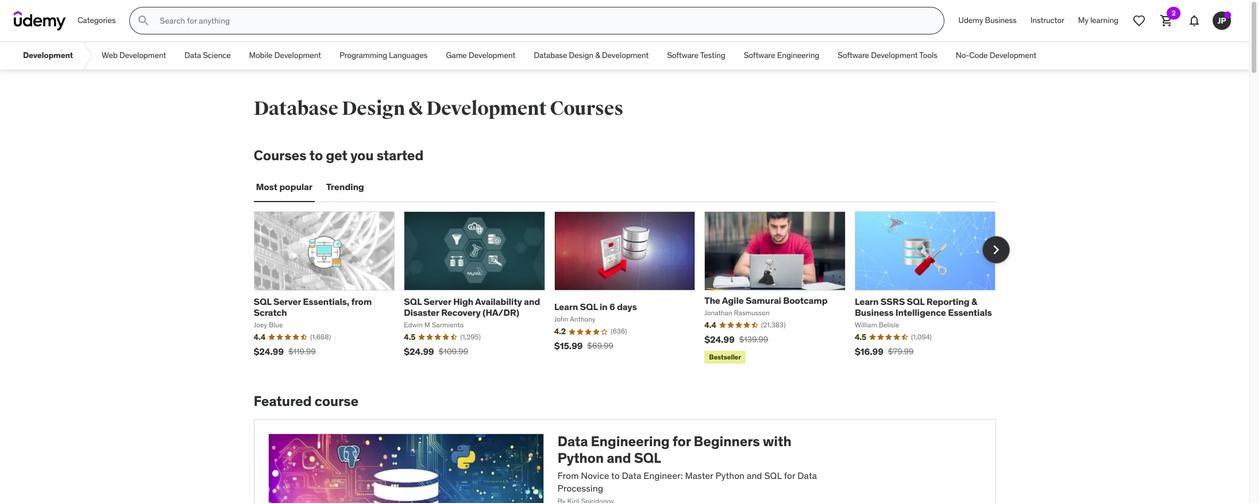 Task type: describe. For each thing, give the bounding box(es) containing it.
sql inside the sql server essentials, from scratch
[[254, 296, 271, 307]]

(ha/dr)
[[483, 307, 519, 318]]

programming languages link
[[330, 42, 437, 70]]

& inside learn ssrs sql reporting & business intelligence essentials
[[972, 296, 978, 307]]

learn sql in 6 days
[[554, 301, 637, 313]]

categories button
[[71, 7, 123, 34]]

categories
[[78, 15, 116, 25]]

development inside web development link
[[119, 50, 166, 60]]

started
[[377, 147, 424, 164]]

from
[[351, 296, 372, 307]]

2 link
[[1153, 7, 1181, 34]]

0 vertical spatial to
[[310, 147, 323, 164]]

mobile development
[[249, 50, 321, 60]]

1 horizontal spatial courses
[[550, 97, 624, 121]]

featured course
[[254, 393, 359, 410]]

processing
[[558, 483, 603, 494]]

database design & development
[[534, 50, 649, 60]]

development inside development link
[[23, 50, 73, 60]]

0 horizontal spatial for
[[673, 433, 691, 451]]

jp
[[1218, 15, 1227, 26]]

instructor
[[1031, 15, 1065, 25]]

development inside game development link
[[469, 50, 516, 60]]

to inside data engineering for beginners with python and sql from novice to data engineer: master python and sql for data processing
[[612, 470, 620, 481]]

sql server high availability and disaster recovery (ha/dr)
[[404, 296, 540, 318]]

agile
[[722, 295, 744, 306]]

software for software testing
[[667, 50, 699, 60]]

with
[[763, 433, 792, 451]]

database design & development courses
[[254, 97, 624, 121]]

in
[[600, 301, 608, 313]]

trending button
[[324, 173, 367, 201]]

mobile development link
[[240, 42, 330, 70]]

sql server essentials, from scratch
[[254, 296, 372, 318]]

1 vertical spatial python
[[716, 470, 745, 481]]

carousel element
[[254, 211, 1010, 366]]

my
[[1079, 15, 1089, 25]]

1 vertical spatial for
[[784, 470, 796, 481]]

most popular button
[[254, 173, 315, 201]]

1 vertical spatial and
[[607, 449, 631, 467]]

0 horizontal spatial courses
[[254, 147, 307, 164]]

scratch
[[254, 307, 287, 318]]

data science link
[[175, 42, 240, 70]]

udemy business link
[[952, 7, 1024, 34]]

database for database design & development
[[534, 50, 567, 60]]

data engineering for beginners with python and sql from novice to data engineer: master python and sql for data processing
[[558, 433, 817, 494]]

featured
[[254, 393, 312, 410]]

database design & development link
[[525, 42, 658, 70]]

web development
[[102, 50, 166, 60]]

engineer:
[[644, 470, 683, 481]]

next image
[[987, 241, 1005, 259]]

game development link
[[437, 42, 525, 70]]

get
[[326, 147, 348, 164]]

software engineering
[[744, 50, 820, 60]]

wishlist image
[[1133, 14, 1147, 28]]

sql server high availability and disaster recovery (ha/dr) link
[[404, 296, 540, 318]]

days
[[617, 301, 637, 313]]

game development
[[446, 50, 516, 60]]

disaster
[[404, 307, 439, 318]]

science
[[203, 50, 231, 60]]

2
[[1172, 9, 1176, 17]]

the
[[705, 295, 721, 306]]

data science
[[185, 50, 231, 60]]

0 vertical spatial python
[[558, 449, 604, 467]]

most popular
[[256, 181, 313, 193]]

programming
[[340, 50, 387, 60]]

development inside software development tools link
[[871, 50, 918, 60]]

most
[[256, 181, 278, 193]]

udemy business
[[959, 15, 1017, 25]]

you have alerts image
[[1225, 11, 1232, 18]]

intelligence
[[896, 307, 946, 318]]

master
[[685, 470, 714, 481]]

you
[[351, 147, 374, 164]]

arrow pointing to subcategory menu links image
[[82, 42, 93, 70]]

udemy image
[[14, 11, 66, 30]]

the agile samurai bootcamp
[[705, 295, 828, 306]]

design for database design & development courses
[[342, 97, 405, 121]]

& for database design & development
[[596, 50, 600, 60]]

tools
[[920, 50, 938, 60]]

shopping cart with 2 items image
[[1160, 14, 1174, 28]]



Task type: vqa. For each thing, say whether or not it's contained in the screenshot.
Web
yes



Task type: locate. For each thing, give the bounding box(es) containing it.
bootcamp
[[784, 295, 828, 306]]

software testing
[[667, 50, 726, 60]]

learn ssrs sql reporting & business intelligence essentials link
[[855, 296, 992, 318]]

the agile samurai bootcamp link
[[705, 295, 828, 306]]

learn for learn ssrs sql reporting & business intelligence essentials
[[855, 296, 879, 307]]

courses to get you started
[[254, 147, 424, 164]]

0 horizontal spatial design
[[342, 97, 405, 121]]

2 vertical spatial &
[[972, 296, 978, 307]]

database down mobile development link
[[254, 97, 338, 121]]

2 horizontal spatial &
[[972, 296, 978, 307]]

development inside no-code development link
[[990, 50, 1037, 60]]

0 horizontal spatial and
[[524, 296, 540, 307]]

business
[[985, 15, 1017, 25], [855, 307, 894, 318]]

jp link
[[1209, 7, 1236, 34]]

learn
[[855, 296, 879, 307], [554, 301, 578, 313]]

software development tools
[[838, 50, 938, 60]]

1 horizontal spatial python
[[716, 470, 745, 481]]

server inside sql server high availability and disaster recovery (ha/dr)
[[424, 296, 451, 307]]

web
[[102, 50, 118, 60]]

to right novice
[[612, 470, 620, 481]]

learn sql in 6 days link
[[554, 301, 637, 313]]

essentials,
[[303, 296, 349, 307]]

1 horizontal spatial learn
[[855, 296, 879, 307]]

courses up most popular
[[254, 147, 307, 164]]

python right the master
[[716, 470, 745, 481]]

to left get
[[310, 147, 323, 164]]

6
[[610, 301, 615, 313]]

essentials
[[948, 307, 992, 318]]

software for software engineering
[[744, 50, 776, 60]]

and down beginners
[[747, 470, 762, 481]]

1 vertical spatial design
[[342, 97, 405, 121]]

courses down database design & development link at the top of the page
[[550, 97, 624, 121]]

popular
[[279, 181, 313, 193]]

high
[[453, 296, 474, 307]]

0 vertical spatial database
[[534, 50, 567, 60]]

business left intelligence
[[855, 307, 894, 318]]

0 vertical spatial and
[[524, 296, 540, 307]]

1 vertical spatial database
[[254, 97, 338, 121]]

2 horizontal spatial software
[[838, 50, 870, 60]]

development link
[[14, 42, 82, 70]]

0 horizontal spatial &
[[409, 97, 423, 121]]

sql
[[254, 296, 271, 307], [404, 296, 422, 307], [907, 296, 925, 307], [580, 301, 598, 313], [634, 449, 661, 467], [765, 470, 782, 481]]

0 vertical spatial courses
[[550, 97, 624, 121]]

0 vertical spatial &
[[596, 50, 600, 60]]

1 horizontal spatial and
[[607, 449, 631, 467]]

1 vertical spatial engineering
[[591, 433, 670, 451]]

udemy
[[959, 15, 984, 25]]

1 horizontal spatial &
[[596, 50, 600, 60]]

1 vertical spatial courses
[[254, 147, 307, 164]]

1 horizontal spatial to
[[612, 470, 620, 481]]

learn left the "in"
[[554, 301, 578, 313]]

engineering inside data engineering for beginners with python and sql from novice to data engineer: master python and sql for data processing
[[591, 433, 670, 451]]

sql server essentials, from scratch link
[[254, 296, 372, 318]]

development inside mobile development link
[[274, 50, 321, 60]]

submit search image
[[137, 14, 151, 28]]

learn inside learn ssrs sql reporting & business intelligence essentials
[[855, 296, 879, 307]]

recovery
[[441, 307, 481, 318]]

notifications image
[[1188, 14, 1202, 28]]

1 horizontal spatial business
[[985, 15, 1017, 25]]

1 horizontal spatial design
[[569, 50, 594, 60]]

data inside 'data science' link
[[185, 50, 201, 60]]

server for essentials,
[[273, 296, 301, 307]]

development inside database design & development link
[[602, 50, 649, 60]]

1 server from the left
[[273, 296, 301, 307]]

design up 'you'
[[342, 97, 405, 121]]

engineering for data
[[591, 433, 670, 451]]

business right "udemy"
[[985, 15, 1017, 25]]

server left essentials,
[[273, 296, 301, 307]]

languages
[[389, 50, 428, 60]]

learn left the ssrs at bottom
[[855, 296, 879, 307]]

for up the master
[[673, 433, 691, 451]]

ssrs
[[881, 296, 905, 307]]

to
[[310, 147, 323, 164], [612, 470, 620, 481]]

and
[[524, 296, 540, 307], [607, 449, 631, 467], [747, 470, 762, 481]]

code
[[970, 50, 988, 60]]

design
[[569, 50, 594, 60], [342, 97, 405, 121]]

for down with
[[784, 470, 796, 481]]

software engineering link
[[735, 42, 829, 70]]

learning
[[1091, 15, 1119, 25]]

web development link
[[93, 42, 175, 70]]

Search for anything text field
[[158, 11, 931, 30]]

0 horizontal spatial database
[[254, 97, 338, 121]]

course
[[315, 393, 359, 410]]

1 vertical spatial business
[[855, 307, 894, 318]]

and up novice
[[607, 449, 631, 467]]

1 horizontal spatial engineering
[[777, 50, 820, 60]]

database
[[534, 50, 567, 60], [254, 97, 338, 121]]

availability
[[475, 296, 522, 307]]

1 horizontal spatial database
[[534, 50, 567, 60]]

1 vertical spatial &
[[409, 97, 423, 121]]

2 server from the left
[[424, 296, 451, 307]]

1 software from the left
[[667, 50, 699, 60]]

samurai
[[746, 295, 782, 306]]

beginners
[[694, 433, 760, 451]]

server inside the sql server essentials, from scratch
[[273, 296, 301, 307]]

2 horizontal spatial and
[[747, 470, 762, 481]]

design for database design & development
[[569, 50, 594, 60]]

learn for learn sql in 6 days
[[554, 301, 578, 313]]

sql inside sql server high availability and disaster recovery (ha/dr)
[[404, 296, 422, 307]]

database for database design & development courses
[[254, 97, 338, 121]]

python up from
[[558, 449, 604, 467]]

courses
[[550, 97, 624, 121], [254, 147, 307, 164]]

from
[[558, 470, 579, 481]]

software testing link
[[658, 42, 735, 70]]

software development tools link
[[829, 42, 947, 70]]

software inside "link"
[[667, 50, 699, 60]]

1 horizontal spatial server
[[424, 296, 451, 307]]

0 vertical spatial design
[[569, 50, 594, 60]]

learn ssrs sql reporting & business intelligence essentials
[[855, 296, 992, 318]]

programming languages
[[340, 50, 428, 60]]

0 vertical spatial for
[[673, 433, 691, 451]]

reporting
[[927, 296, 970, 307]]

no-code development
[[956, 50, 1037, 60]]

no-code development link
[[947, 42, 1046, 70]]

trending
[[326, 181, 364, 193]]

instructor link
[[1024, 7, 1072, 34]]

0 horizontal spatial python
[[558, 449, 604, 467]]

game
[[446, 50, 467, 60]]

2 software from the left
[[744, 50, 776, 60]]

0 horizontal spatial software
[[667, 50, 699, 60]]

0 horizontal spatial server
[[273, 296, 301, 307]]

my learning
[[1079, 15, 1119, 25]]

server left high
[[424, 296, 451, 307]]

database down search for anything text field
[[534, 50, 567, 60]]

and right (ha/dr)
[[524, 296, 540, 307]]

software for software development tools
[[838, 50, 870, 60]]

my learning link
[[1072, 7, 1126, 34]]

0 horizontal spatial business
[[855, 307, 894, 318]]

database inside database design & development link
[[534, 50, 567, 60]]

0 vertical spatial business
[[985, 15, 1017, 25]]

mobile
[[249, 50, 273, 60]]

sql inside learn ssrs sql reporting & business intelligence essentials
[[907, 296, 925, 307]]

for
[[673, 433, 691, 451], [784, 470, 796, 481]]

0 horizontal spatial engineering
[[591, 433, 670, 451]]

development
[[23, 50, 73, 60], [119, 50, 166, 60], [274, 50, 321, 60], [469, 50, 516, 60], [602, 50, 649, 60], [871, 50, 918, 60], [990, 50, 1037, 60], [426, 97, 547, 121]]

1 horizontal spatial for
[[784, 470, 796, 481]]

engineering for software
[[777, 50, 820, 60]]

novice
[[581, 470, 609, 481]]

business inside learn ssrs sql reporting & business intelligence essentials
[[855, 307, 894, 318]]

2 vertical spatial and
[[747, 470, 762, 481]]

design down search for anything text field
[[569, 50, 594, 60]]

1 vertical spatial to
[[612, 470, 620, 481]]

engineering
[[777, 50, 820, 60], [591, 433, 670, 451]]

testing
[[700, 50, 726, 60]]

3 software from the left
[[838, 50, 870, 60]]

0 vertical spatial engineering
[[777, 50, 820, 60]]

1 horizontal spatial software
[[744, 50, 776, 60]]

no-
[[956, 50, 970, 60]]

server for high
[[424, 296, 451, 307]]

server
[[273, 296, 301, 307], [424, 296, 451, 307]]

0 horizontal spatial learn
[[554, 301, 578, 313]]

& for database design & development courses
[[409, 97, 423, 121]]

0 horizontal spatial to
[[310, 147, 323, 164]]

and inside sql server high availability and disaster recovery (ha/dr)
[[524, 296, 540, 307]]



